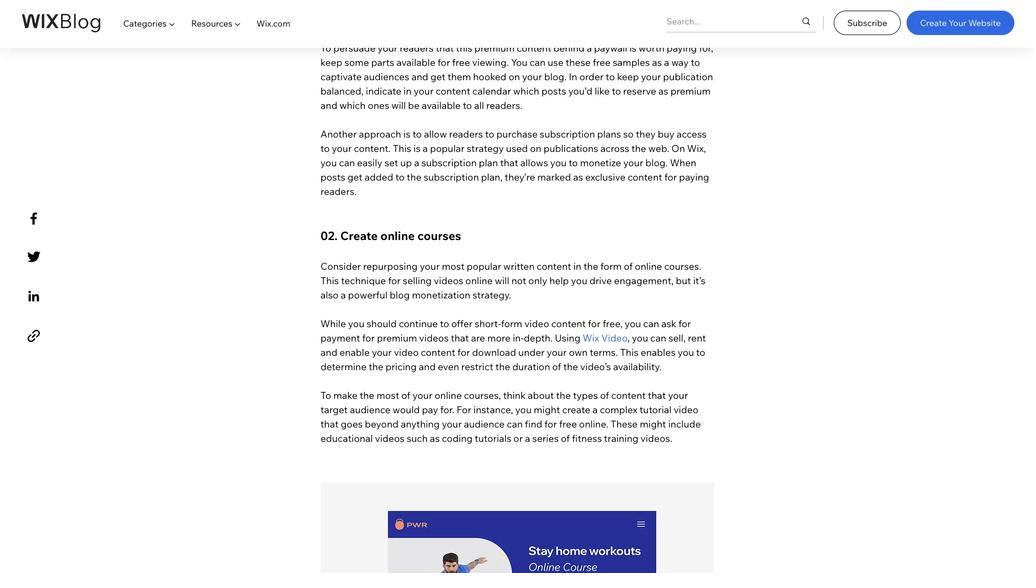 Task type: locate. For each thing, give the bounding box(es) containing it.
1 vertical spatial to
[[321, 389, 332, 402]]

can left use
[[530, 56, 546, 68]]

Search... search field
[[667, 11, 781, 32]]

1 horizontal spatial in
[[574, 260, 582, 273]]

can up or
[[507, 418, 523, 430]]

while
[[321, 318, 346, 330]]

popular up strategy.
[[467, 260, 502, 273]]

to up target
[[321, 389, 332, 402]]

1 horizontal spatial on
[[530, 142, 542, 155]]

0 vertical spatial will
[[392, 99, 406, 111]]

website
[[969, 17, 1002, 28]]

in inside to persuade your readers that this premium content behind a paywall is worth paying for, keep some parts available for free viewing. you can use these free samples as a way to captivate audiences and get them hooked on your blog. in order to keep your publication balanced, indicate in your content calendar which posts you'd like to reserve as premium and which ones will be available to all readers.
[[404, 85, 412, 97]]

available up the audiences
[[397, 56, 436, 68]]

goes
[[341, 418, 363, 430]]

0 horizontal spatial is
[[404, 128, 411, 140]]

0 horizontal spatial blog.
[[545, 71, 567, 83]]

categories ▼
[[123, 18, 175, 29]]

1 vertical spatial will
[[495, 275, 510, 287]]

technique
[[341, 275, 386, 287]]

as right 'marked'
[[574, 171, 584, 183]]

1 ▼ from the left
[[169, 18, 175, 29]]

strategy.
[[473, 289, 512, 301]]

that up tutorial
[[648, 389, 667, 402]]

0 horizontal spatial audience
[[350, 404, 391, 416]]

most inside consider repurposing your most popular written content in the form of online courses. this technique for selling videos online will not only help you drive engagement, but it's also a powerful blog monetization strategy.
[[442, 260, 465, 273]]

▼ for resources  ▼
[[235, 18, 241, 29]]

they
[[636, 128, 656, 140]]

in inside consider repurposing your most popular written content in the form of online courses. this technique for selling videos online will not only help you drive engagement, but it's also a powerful blog monetization strategy.
[[574, 260, 582, 273]]

1 vertical spatial readers.
[[321, 185, 357, 198]]

2 to from the top
[[321, 389, 332, 402]]

to inside to persuade your readers that this premium content behind a paywall is worth paying for, keep some parts available for free viewing. you can use these free samples as a way to captivate audiences and get them hooked on your blog. in order to keep your publication balanced, indicate in your content calendar which posts you'd like to reserve as premium and which ones will be available to all readers.
[[321, 42, 332, 54]]

on
[[672, 142, 686, 155]]

for up them
[[438, 56, 450, 68]]

can inside the while you should continue to offer short-form video content for free, you can ask for payment for premium videos that are more in-depth. using
[[644, 318, 660, 330]]

another
[[321, 128, 357, 140]]

most up would
[[377, 389, 400, 402]]

content.
[[354, 142, 391, 155]]

readers up the audiences
[[400, 42, 434, 54]]

1 horizontal spatial create
[[921, 17, 948, 28]]

of up would
[[402, 389, 411, 402]]

video inside to make the most of your online courses, think about the types of content that your target audience would pay for. for instance, you might create a complex tutorial video that goes beyond anything your audience can find for free online. these might include educational videos such as coding tutorials or a series of fitness training videos.
[[674, 404, 699, 416]]

paying inside another approach is to allow readers to purchase subscription plans so they buy access to your content. this is a popular strategy used on publications across the web. on wix, you can easily set up a subscription plan that allows you to monetize your blog. when posts get added to the subscription plan, they're marked as exclusive content for paying readers.
[[680, 171, 710, 183]]

can up enables
[[651, 332, 667, 344]]

popular down allow
[[430, 142, 465, 155]]

1 vertical spatial form
[[502, 318, 523, 330]]

1 horizontal spatial most
[[442, 260, 465, 273]]

1 horizontal spatial which
[[514, 85, 540, 97]]

online
[[381, 228, 415, 243], [635, 260, 663, 273], [466, 275, 493, 287], [435, 389, 462, 402]]

▼ right resources at the left of the page
[[235, 18, 241, 29]]

2 vertical spatial is
[[414, 142, 421, 155]]

free
[[453, 56, 470, 68], [593, 56, 611, 68], [560, 418, 577, 430]]

1 horizontal spatial get
[[431, 71, 446, 83]]

0 horizontal spatial on
[[509, 71, 520, 83]]

a up these
[[587, 42, 592, 54]]

your up parts
[[378, 42, 398, 54]]

depth.
[[524, 332, 553, 344]]

to for to make the most of your online courses, think about the types of content that your target audience would pay for. for instance, you might create a complex tutorial video that goes beyond anything your audience can find for free online. these might include educational videos such as coding tutorials or a series of fitness training videos.
[[321, 389, 332, 402]]

2 vertical spatial premium
[[377, 332, 417, 344]]

offer
[[452, 318, 473, 330]]

0 horizontal spatial keep
[[321, 56, 343, 68]]

1 horizontal spatial will
[[495, 275, 510, 287]]

blog. down web. at top
[[646, 157, 668, 169]]

free down create
[[560, 418, 577, 430]]

in
[[569, 71, 578, 83]]

can inside to make the most of your online courses, think about the types of content that your target audience would pay for. for instance, you might create a complex tutorial video that goes beyond anything your audience can find for free online. these might include educational videos such as coding tutorials or a series of fitness training videos.
[[507, 418, 523, 430]]

that left "this" at the top left of the page
[[436, 42, 454, 54]]

can left ask
[[644, 318, 660, 330]]

1 vertical spatial video
[[394, 346, 419, 359]]

for down when
[[665, 171, 678, 183]]

2 horizontal spatial premium
[[671, 85, 711, 97]]

most for audience
[[377, 389, 400, 402]]

most inside to make the most of your online courses, think about the types of content that your target audience would pay for. for instance, you might create a complex tutorial video that goes beyond anything your audience can find for free online. these might include educational videos such as coding tutorials or a series of fitness training videos.
[[377, 389, 400, 402]]

might down about
[[534, 404, 561, 416]]

2 vertical spatial this
[[621, 346, 639, 359]]

readers inside another approach is to allow readers to purchase subscription plans so they buy access to your content. this is a popular strategy used on publications across the web. on wix, you can easily set up a subscription plan that allows you to monetize your blog. when posts get added to the subscription plan, they're marked as exclusive content for paying readers.
[[449, 128, 483, 140]]

1 horizontal spatial readers.
[[487, 99, 523, 111]]

0 horizontal spatial this
[[321, 275, 339, 287]]

video up depth.
[[525, 318, 550, 330]]

videos inside to make the most of your online courses, think about the types of content that your target audience would pay for. for instance, you might create a complex tutorial video that goes beyond anything your audience can find for free online. these might include educational videos such as coding tutorials or a series of fitness training videos.
[[375, 433, 405, 445]]

most up monetization
[[442, 260, 465, 273]]

courses.
[[665, 260, 702, 273]]

0 vertical spatial in
[[404, 85, 412, 97]]

the inside consider repurposing your most popular written content in the form of online courses. this technique for selling videos online will not only help you drive engagement, but it's also a powerful blog monetization strategy.
[[584, 260, 599, 273]]

get inside to persuade your readers that this premium content behind a paywall is worth paying for, keep some parts available for free viewing. you can use these free samples as a way to captivate audiences and get them hooked on your blog. in order to keep your publication balanced, indicate in your content calendar which posts you'd like to reserve as premium and which ones will be available to all readers.
[[431, 71, 446, 83]]

video inside , you can sell, rent and enable your video content for download under your own terms. this enables you to determine the pricing and even restrict the duration of the video's availability.
[[394, 346, 419, 359]]

1 vertical spatial available
[[422, 99, 461, 111]]

0 horizontal spatial readers
[[400, 42, 434, 54]]

free down paywall
[[593, 56, 611, 68]]

02. create online courses
[[321, 228, 462, 243]]

a fitness blog monetized with an online course image
[[321, 483, 714, 574]]

tutorials
[[475, 433, 512, 445]]

a up online. on the right
[[593, 404, 598, 416]]

subscription up publications
[[540, 128, 596, 140]]

for down repurposing
[[388, 275, 401, 287]]

paying down when
[[680, 171, 710, 183]]

1 horizontal spatial posts
[[542, 85, 567, 97]]

posts inside to persuade your readers that this premium content behind a paywall is worth paying for, keep some parts available for free viewing. you can use these free samples as a way to captivate audiences and get them hooked on your blog. in order to keep your publication balanced, indicate in your content calendar which posts you'd like to reserve as premium and which ones will be available to all readers.
[[542, 85, 567, 97]]

your
[[378, 42, 398, 54], [523, 71, 543, 83], [642, 71, 662, 83], [414, 85, 434, 97], [332, 142, 352, 155], [624, 157, 644, 169], [420, 260, 440, 273], [372, 346, 392, 359], [547, 346, 567, 359], [413, 389, 433, 402], [669, 389, 689, 402], [442, 418, 462, 430]]

0 vertical spatial blog.
[[545, 71, 567, 83]]

video up "pricing"
[[394, 346, 419, 359]]

video
[[525, 318, 550, 330], [394, 346, 419, 359], [674, 404, 699, 416]]

audience up tutorials
[[464, 418, 505, 430]]

0 horizontal spatial will
[[392, 99, 406, 111]]

1 horizontal spatial readers
[[449, 128, 483, 140]]

allow
[[424, 128, 447, 140]]

a inside consider repurposing your most popular written content in the form of online courses. this technique for selling videos online will not only help you drive engagement, but it's also a powerful blog monetization strategy.
[[341, 289, 346, 301]]

2 ▼ from the left
[[235, 18, 241, 29]]

that down offer
[[451, 332, 469, 344]]

as
[[653, 56, 663, 68], [659, 85, 669, 97], [574, 171, 584, 183], [430, 433, 440, 445]]

for,
[[700, 42, 714, 54]]

a
[[587, 42, 592, 54], [665, 56, 670, 68], [423, 142, 428, 155], [414, 157, 420, 169], [341, 289, 346, 301], [593, 404, 598, 416], [525, 433, 531, 445]]

written
[[504, 260, 535, 273]]

0 vertical spatial might
[[534, 404, 561, 416]]

2 horizontal spatial video
[[674, 404, 699, 416]]

1 vertical spatial which
[[340, 99, 366, 111]]

0 vertical spatial readers.
[[487, 99, 523, 111]]

popular inside consider repurposing your most popular written content in the form of online courses. this technique for selling videos online will not only help you drive engagement, but it's also a powerful blog monetization strategy.
[[467, 260, 502, 273]]

of inside consider repurposing your most popular written content in the form of online courses. this technique for selling videos online will not only help you drive engagement, but it's also a powerful blog monetization strategy.
[[624, 260, 633, 273]]

readers inside to persuade your readers that this premium content behind a paywall is worth paying for, keep some parts available for free viewing. you can use these free samples as a way to captivate audiences and get them hooked on your blog. in order to keep your publication balanced, indicate in your content calendar which posts you'd like to reserve as premium and which ones will be available to all readers.
[[400, 42, 434, 54]]

1 vertical spatial paying
[[680, 171, 710, 183]]

1 vertical spatial blog.
[[646, 157, 668, 169]]

to left offer
[[440, 318, 450, 330]]

1 horizontal spatial audience
[[464, 418, 505, 430]]

1 vertical spatial keep
[[618, 71, 639, 83]]

0 vertical spatial paying
[[667, 42, 698, 54]]

videos inside consider repurposing your most popular written content in the form of online courses. this technique for selling videos online will not only help you drive engagement, but it's also a powerful blog monetization strategy.
[[434, 275, 464, 287]]

the left "pricing"
[[369, 361, 384, 373]]

▼ right categories
[[169, 18, 175, 29]]

0 vertical spatial form
[[601, 260, 622, 273]]

to
[[321, 42, 332, 54], [321, 389, 332, 402]]

consider repurposing your most popular written content in the form of online courses. this technique for selling videos online will not only help you drive engagement, but it's also a powerful blog monetization strategy.
[[321, 260, 708, 301]]

▼ for categories ▼
[[169, 18, 175, 29]]

None search field
[[667, 11, 817, 32]]

0 horizontal spatial get
[[348, 171, 363, 183]]

might
[[534, 404, 561, 416], [640, 418, 667, 430]]

find
[[525, 418, 543, 430]]

1 vertical spatial posts
[[321, 171, 346, 183]]

0 vertical spatial most
[[442, 260, 465, 273]]

share article on facebook image
[[24, 210, 43, 228], [24, 210, 43, 228]]

0 vertical spatial posts
[[542, 85, 567, 97]]

this inside consider repurposing your most popular written content in the form of online courses. this technique for selling videos online will not only help you drive engagement, but it's also a powerful blog monetization strategy.
[[321, 275, 339, 287]]

you inside to make the most of your online courses, think about the types of content that your target audience would pay for. for instance, you might create a complex tutorial video that goes beyond anything your audience can find for free online. these might include educational videos such as coding tutorials or a series of fitness training videos.
[[516, 404, 532, 416]]

on inside to persuade your readers that this premium content behind a paywall is worth paying for, keep some parts available for free viewing. you can use these free samples as a way to captivate audiences and get them hooked on your blog. in order to keep your publication balanced, indicate in your content calendar which posts you'd like to reserve as premium and which ones will be available to all readers.
[[509, 71, 520, 83]]

content up using
[[552, 318, 586, 330]]

is right approach
[[404, 128, 411, 140]]

0 horizontal spatial might
[[534, 404, 561, 416]]

set
[[385, 157, 399, 169]]

videos inside the while you should continue to offer short-form video content for free, you can ask for payment for premium videos that are more in-depth. using
[[420, 332, 449, 344]]

0 vertical spatial to
[[321, 42, 332, 54]]

approach
[[359, 128, 402, 140]]

1 vertical spatial premium
[[671, 85, 711, 97]]

about
[[528, 389, 554, 402]]

available right be
[[422, 99, 461, 111]]

you down think
[[516, 404, 532, 416]]

rent
[[688, 332, 707, 344]]

1 vertical spatial in
[[574, 260, 582, 273]]

0 horizontal spatial video
[[394, 346, 419, 359]]

easily
[[357, 157, 383, 169]]

you right ,
[[632, 332, 649, 344]]

captivate
[[321, 71, 362, 83]]

this
[[393, 142, 412, 155], [321, 275, 339, 287], [621, 346, 639, 359]]

monetize
[[581, 157, 622, 169]]

0 vertical spatial popular
[[430, 142, 465, 155]]

posts down another
[[321, 171, 346, 183]]

on up allows
[[530, 142, 542, 155]]

0 vertical spatial this
[[393, 142, 412, 155]]

video
[[602, 332, 628, 344]]

the right the make
[[360, 389, 375, 402]]

0 horizontal spatial most
[[377, 389, 400, 402]]

0 vertical spatial create
[[921, 17, 948, 28]]

using
[[555, 332, 581, 344]]

availability.
[[614, 361, 662, 373]]

▼
[[169, 18, 175, 29], [235, 18, 241, 29]]

2 horizontal spatial free
[[593, 56, 611, 68]]

blog. down use
[[545, 71, 567, 83]]

1 vertical spatial might
[[640, 418, 667, 430]]

order
[[580, 71, 604, 83]]

2 vertical spatial videos
[[375, 433, 405, 445]]

videos down beyond
[[375, 433, 405, 445]]

and
[[412, 71, 429, 83], [321, 99, 338, 111], [321, 346, 338, 359], [419, 361, 436, 373]]

that down used
[[501, 157, 519, 169]]

1 vertical spatial readers
[[449, 128, 483, 140]]

1 horizontal spatial is
[[414, 142, 421, 155]]

0 vertical spatial videos
[[434, 275, 464, 287]]

1 horizontal spatial ▼
[[235, 18, 241, 29]]

readers up strategy
[[449, 128, 483, 140]]

posts
[[542, 85, 567, 97], [321, 171, 346, 183]]

1 horizontal spatial blog.
[[646, 157, 668, 169]]

can inside another approach is to allow readers to purchase subscription plans so they buy access to your content. this is a popular strategy used on publications across the web. on wix, you can easily set up a subscription plan that allows you to monetize your blog. when posts get added to the subscription plan, they're marked as exclusive content for paying readers.
[[339, 157, 355, 169]]

online up for.
[[435, 389, 462, 402]]

0 vertical spatial subscription
[[540, 128, 596, 140]]

1 vertical spatial this
[[321, 275, 339, 287]]

these
[[566, 56, 591, 68]]

think
[[504, 389, 526, 402]]

for up restrict
[[458, 346, 470, 359]]

1 horizontal spatial popular
[[467, 260, 502, 273]]

paying
[[667, 42, 698, 54], [680, 171, 710, 183]]

terms.
[[590, 346, 619, 359]]

the up drive
[[584, 260, 599, 273]]

for up series
[[545, 418, 557, 430]]

0 horizontal spatial form
[[502, 318, 523, 330]]

to right like
[[612, 85, 622, 97]]

to down another
[[321, 142, 330, 155]]

0 vertical spatial video
[[525, 318, 550, 330]]

2 horizontal spatial is
[[630, 42, 637, 54]]

can inside to persuade your readers that this premium content behind a paywall is worth paying for, keep some parts available for free viewing. you can use these free samples as a way to captivate audiences and get them hooked on your blog. in order to keep your publication balanced, indicate in your content calendar which posts you'd like to reserve as premium and which ones will be available to all readers.
[[530, 56, 546, 68]]

1 to from the top
[[321, 42, 332, 54]]

0 horizontal spatial ▼
[[169, 18, 175, 29]]

the down "own"
[[564, 361, 579, 373]]

across
[[601, 142, 630, 155]]

publication
[[664, 71, 714, 83]]

to inside to make the most of your online courses, think about the types of content that your target audience would pay for. for instance, you might create a complex tutorial video that goes beyond anything your audience can find for free online. these might include educational videos such as coding tutorials or a series of fitness training videos.
[[321, 389, 332, 402]]

2 vertical spatial video
[[674, 404, 699, 416]]

0 vertical spatial which
[[514, 85, 540, 97]]

to for to persuade your readers that this premium content behind a paywall is worth paying for, keep some parts available for free viewing. you can use these free samples as a way to captivate audiences and get them hooked on your blog. in order to keep your publication balanced, indicate in your content calendar which posts you'd like to reserve as premium and which ones will be available to all readers.
[[321, 42, 332, 54]]

like
[[595, 85, 610, 97]]

0 horizontal spatial posts
[[321, 171, 346, 183]]

1 vertical spatial videos
[[420, 332, 449, 344]]

0 vertical spatial premium
[[475, 42, 515, 54]]

blog.
[[545, 71, 567, 83], [646, 157, 668, 169]]

for inside to persuade your readers that this premium content behind a paywall is worth paying for, keep some parts available for free viewing. you can use these free samples as a way to captivate audiences and get them hooked on your blog. in order to keep your publication balanced, indicate in your content calendar which posts you'd like to reserve as premium and which ones will be available to all readers.
[[438, 56, 450, 68]]

blog. inside to persuade your readers that this premium content behind a paywall is worth paying for, keep some parts available for free viewing. you can use these free samples as a way to captivate audiences and get them hooked on your blog. in order to keep your publication balanced, indicate in your content calendar which posts you'd like to reserve as premium and which ones will be available to all readers.
[[545, 71, 567, 83]]

complex
[[600, 404, 638, 416]]

to inside the while you should continue to offer short-form video content for free, you can ask for payment for premium videos that are more in-depth. using
[[440, 318, 450, 330]]

will left not
[[495, 275, 510, 287]]

restrict
[[462, 361, 494, 373]]

0 horizontal spatial readers.
[[321, 185, 357, 198]]

get down easily
[[348, 171, 363, 183]]

readers. up 02. at the left top of page
[[321, 185, 357, 198]]

of right series
[[561, 433, 570, 445]]

all
[[475, 99, 484, 111]]

wix.com link
[[249, 9, 299, 38]]

available
[[397, 56, 436, 68], [422, 99, 461, 111]]

this inside another approach is to allow readers to purchase subscription plans so they buy access to your content. this is a popular strategy used on publications across the web. on wix, you can easily set up a subscription plan that allows you to monetize your blog. when posts get added to the subscription plan, they're marked as exclusive content for paying readers.
[[393, 142, 412, 155]]

form inside consider repurposing your most popular written content in the form of online courses. this technique for selling videos online will not only help you drive engagement, but it's also a powerful blog monetization strategy.
[[601, 260, 622, 273]]

of right duration
[[553, 361, 562, 373]]

1 vertical spatial popular
[[467, 260, 502, 273]]

1 vertical spatial on
[[530, 142, 542, 155]]

paying up way
[[667, 42, 698, 54]]

powerful
[[348, 289, 388, 301]]

videos down the continue
[[420, 332, 449, 344]]

0 vertical spatial get
[[431, 71, 446, 83]]

posts inside another approach is to allow readers to purchase subscription plans so they buy access to your content. this is a popular strategy used on publications across the web. on wix, you can easily set up a subscription plan that allows you to monetize your blog. when posts get added to the subscription plan, they're marked as exclusive content for paying readers.
[[321, 171, 346, 183]]

you
[[321, 157, 337, 169], [551, 157, 567, 169], [572, 275, 588, 287], [348, 318, 365, 330], [625, 318, 642, 330], [632, 332, 649, 344], [678, 346, 695, 359], [516, 404, 532, 416]]

content up even
[[421, 346, 456, 359]]

of up "engagement," at the right of the page
[[624, 260, 633, 273]]

to left allow
[[413, 128, 422, 140]]

to left the all
[[463, 99, 472, 111]]

in-
[[513, 332, 524, 344]]

1 horizontal spatial form
[[601, 260, 622, 273]]

free up them
[[453, 56, 470, 68]]

most
[[442, 260, 465, 273], [377, 389, 400, 402]]

or
[[514, 433, 523, 445]]

video inside the while you should continue to offer short-form video content for free, you can ask for payment for premium videos that are more in-depth. using
[[525, 318, 550, 330]]

readers. down calendar
[[487, 99, 523, 111]]

training
[[605, 433, 639, 445]]

keep up captivate
[[321, 56, 343, 68]]

will inside to persuade your readers that this premium content behind a paywall is worth paying for, keep some parts available for free viewing. you can use these free samples as a way to captivate audiences and get them hooked on your blog. in order to keep your publication balanced, indicate in your content calendar which posts you'd like to reserve as premium and which ones will be available to all readers.
[[392, 99, 406, 111]]

2 horizontal spatial this
[[621, 346, 639, 359]]

1 vertical spatial get
[[348, 171, 363, 183]]

which down balanced,
[[340, 99, 366, 111]]

1 horizontal spatial might
[[640, 418, 667, 430]]

for
[[438, 56, 450, 68], [665, 171, 678, 183], [388, 275, 401, 287], [589, 318, 601, 330], [679, 318, 692, 330], [363, 332, 375, 344], [458, 346, 470, 359], [545, 418, 557, 430]]

that down target
[[321, 418, 339, 430]]

can left easily
[[339, 157, 355, 169]]

audience
[[350, 404, 391, 416], [464, 418, 505, 430]]

the
[[632, 142, 647, 155], [407, 171, 422, 183], [584, 260, 599, 273], [369, 361, 384, 373], [496, 361, 511, 373], [564, 361, 579, 373], [360, 389, 375, 402], [557, 389, 571, 402]]

0 vertical spatial readers
[[400, 42, 434, 54]]

might down tutorial
[[640, 418, 667, 430]]

keep down 'samples'
[[618, 71, 639, 83]]

will left be
[[392, 99, 406, 111]]

1 vertical spatial create
[[341, 228, 378, 243]]

1 horizontal spatial video
[[525, 318, 550, 330]]

for inside consider repurposing your most popular written content in the form of online courses. this technique for selling videos online will not only help you drive engagement, but it's also a powerful blog monetization strategy.
[[388, 275, 401, 287]]

you up 'marked'
[[551, 157, 567, 169]]

not
[[512, 275, 527, 287]]

can
[[530, 56, 546, 68], [339, 157, 355, 169], [644, 318, 660, 330], [651, 332, 667, 344], [507, 418, 523, 430]]

as inside to make the most of your online courses, think about the types of content that your target audience would pay for. for instance, you might create a complex tutorial video that goes beyond anything your audience can find for free online. these might include educational videos such as coding tutorials or a series of fitness training videos.
[[430, 433, 440, 445]]

0 horizontal spatial popular
[[430, 142, 465, 155]]

0 horizontal spatial in
[[404, 85, 412, 97]]

and down payment
[[321, 346, 338, 359]]

1 vertical spatial is
[[404, 128, 411, 140]]

readers.
[[487, 99, 523, 111], [321, 185, 357, 198]]

0 horizontal spatial premium
[[377, 332, 417, 344]]

this inside , you can sell, rent and enable your video content for download under your own terms. this enables you to determine the pricing and even restrict the duration of the video's availability.
[[621, 346, 639, 359]]

that inside to persuade your readers that this premium content behind a paywall is worth paying for, keep some parts available for free viewing. you can use these free samples as a way to captivate audiences and get them hooked on your blog. in order to keep your publication balanced, indicate in your content calendar which posts you'd like to reserve as premium and which ones will be available to all readers.
[[436, 42, 454, 54]]

0 vertical spatial on
[[509, 71, 520, 83]]

get inside another approach is to allow readers to purchase subscription plans so they buy access to your content. this is a popular strategy used on publications across the web. on wix, you can easily set up a subscription plan that allows you to monetize your blog. when posts get added to the subscription plan, they're marked as exclusive content for paying readers.
[[348, 171, 363, 183]]

content inside , you can sell, rent and enable your video content for download under your own terms. this enables you to determine the pricing and even restrict the duration of the video's availability.
[[421, 346, 456, 359]]

to left persuade
[[321, 42, 332, 54]]

0 vertical spatial keep
[[321, 56, 343, 68]]



Task type: vqa. For each thing, say whether or not it's contained in the screenshot.
Edit Template link
no



Task type: describe. For each thing, give the bounding box(es) containing it.
them
[[448, 71, 471, 83]]

your down for.
[[442, 418, 462, 430]]

as inside another approach is to allow readers to purchase subscription plans so they buy access to your content. this is a popular strategy used on publications across the web. on wix, you can easily set up a subscription plan that allows you to monetize your blog. when posts get added to the subscription plan, they're marked as exclusive content for paying readers.
[[574, 171, 584, 183]]

a down allow
[[423, 142, 428, 155]]

viewing.
[[473, 56, 509, 68]]

exclusive
[[586, 171, 626, 183]]

share article on twitter image
[[24, 248, 43, 266]]

1 horizontal spatial keep
[[618, 71, 639, 83]]

0 horizontal spatial free
[[453, 56, 470, 68]]

most for videos
[[442, 260, 465, 273]]

publications
[[544, 142, 599, 155]]

buy
[[658, 128, 675, 140]]

calendar
[[473, 85, 511, 97]]

create your website link
[[907, 11, 1015, 35]]

1 vertical spatial subscription
[[422, 157, 477, 169]]

as right reserve
[[659, 85, 669, 97]]

series
[[533, 433, 559, 445]]

continue
[[399, 318, 438, 330]]

help
[[550, 275, 569, 287]]

are
[[471, 332, 486, 344]]

as down worth
[[653, 56, 663, 68]]

to down publications
[[569, 157, 578, 169]]

02.
[[321, 228, 338, 243]]

for inside , you can sell, rent and enable your video content for download under your own terms. this enables you to determine the pricing and even restrict the duration of the video's availability.
[[458, 346, 470, 359]]

to right way
[[691, 56, 701, 68]]

the down download
[[496, 361, 511, 373]]

your down across
[[624, 157, 644, 169]]

your up tutorial
[[669, 389, 689, 402]]

ask
[[662, 318, 677, 330]]

but
[[676, 275, 692, 287]]

will inside consider repurposing your most popular written content in the form of online courses. this technique for selling videos online will not only help you drive engagement, but it's also a powerful blog monetization strategy.
[[495, 275, 510, 287]]

free inside to make the most of your online courses, think about the types of content that your target audience would pay for. for instance, you might create a complex tutorial video that goes beyond anything your audience can find for free online. these might include educational videos such as coding tutorials or a series of fitness training videos.
[[560, 418, 577, 430]]

that inside another approach is to allow readers to purchase subscription plans so they buy access to your content. this is a popular strategy used on publications across the web. on wix, you can easily set up a subscription plan that allows you to monetize your blog. when posts get added to the subscription plan, they're marked as exclusive content for paying readers.
[[501, 157, 519, 169]]

content inside consider repurposing your most popular written content in the form of online courses. this technique for selling videos online will not only help you drive engagement, but it's also a powerful blog monetization strategy.
[[537, 260, 572, 273]]

when
[[671, 157, 697, 169]]

the down they
[[632, 142, 647, 155]]

persuade
[[334, 42, 376, 54]]

content down them
[[436, 85, 471, 97]]

the up create
[[557, 389, 571, 402]]

your up be
[[414, 85, 434, 97]]

form inside the while you should continue to offer short-form video content for free, you can ask for payment for premium videos that are more in-depth. using
[[502, 318, 523, 330]]

to down "up"
[[396, 171, 405, 183]]

subscribe link
[[835, 11, 902, 35]]

for right ask
[[679, 318, 692, 330]]

even
[[438, 361, 460, 373]]

include
[[669, 418, 701, 430]]

only
[[529, 275, 548, 287]]

blog. inside another approach is to allow readers to purchase subscription plans so they buy access to your content. this is a popular strategy used on publications across the web. on wix, you can easily set up a subscription plan that allows you to monetize your blog. when posts get added to the subscription plan, they're marked as exclusive content for paying readers.
[[646, 157, 668, 169]]

enables
[[641, 346, 676, 359]]

to inside , you can sell, rent and enable your video content for download under your own terms. this enables you to determine the pricing and even restrict the duration of the video's availability.
[[697, 346, 706, 359]]

video for in-
[[525, 318, 550, 330]]

ones
[[368, 99, 390, 111]]

a right "up"
[[414, 157, 420, 169]]

resources  ▼
[[191, 18, 241, 29]]

of right types
[[601, 389, 610, 402]]

indicate
[[366, 85, 402, 97]]

video's
[[581, 361, 612, 373]]

web.
[[649, 142, 670, 155]]

your inside consider repurposing your most popular written content in the form of online courses. this technique for selling videos online will not only help you drive engagement, but it's also a powerful blog monetization strategy.
[[420, 260, 440, 273]]

coding
[[442, 433, 473, 445]]

0 vertical spatial audience
[[350, 404, 391, 416]]

you
[[511, 56, 528, 68]]

you down another
[[321, 157, 337, 169]]

selling
[[403, 275, 432, 287]]

readers. inside another approach is to allow readers to purchase subscription plans so they buy access to your content. this is a popular strategy used on publications across the web. on wix, you can easily set up a subscription plan that allows you to monetize your blog. when posts get added to the subscription plan, they're marked as exclusive content for paying readers.
[[321, 185, 357, 198]]

content up the you
[[517, 42, 552, 54]]

you inside consider repurposing your most popular written content in the form of online courses. this technique for selling videos online will not only help you drive engagement, but it's also a powerful blog monetization strategy.
[[572, 275, 588, 287]]

determine
[[321, 361, 367, 373]]

it's
[[694, 275, 706, 287]]

wix.com
[[257, 18, 291, 29]]

use
[[548, 56, 564, 68]]

a left way
[[665, 56, 670, 68]]

access
[[677, 128, 707, 140]]

fitness
[[572, 433, 602, 445]]

1 horizontal spatial premium
[[475, 42, 515, 54]]

and up be
[[412, 71, 429, 83]]

your up pay
[[413, 389, 433, 402]]

1 vertical spatial audience
[[464, 418, 505, 430]]

paywall
[[595, 42, 628, 54]]

for inside another approach is to allow readers to purchase subscription plans so they buy access to your content. this is a popular strategy used on publications across the web. on wix, you can easily set up a subscription plan that allows you to monetize your blog. when posts get added to the subscription plan, they're marked as exclusive content for paying readers.
[[665, 171, 678, 183]]

plans
[[598, 128, 622, 140]]

reserve
[[624, 85, 657, 97]]

your up reserve
[[642, 71, 662, 83]]

for up wix
[[589, 318, 601, 330]]

on inside another approach is to allow readers to purchase subscription plans so they buy access to your content. this is a popular strategy used on publications across the web. on wix, you can easily set up a subscription plan that allows you to monetize your blog. when posts get added to the subscription plan, they're marked as exclusive content for paying readers.
[[530, 142, 542, 155]]

wix video link
[[581, 332, 628, 344]]

added
[[365, 171, 394, 183]]

popular inside another approach is to allow readers to purchase subscription plans so they buy access to your content. this is a popular strategy used on publications across the web. on wix, you can easily set up a subscription plan that allows you to monetize your blog. when posts get added to the subscription plan, they're marked as exclusive content for paying readers.
[[430, 142, 465, 155]]

your down the you
[[523, 71, 543, 83]]

you'd
[[569, 85, 593, 97]]

online up strategy.
[[466, 275, 493, 287]]

download
[[473, 346, 517, 359]]

that inside the while you should continue to offer short-form video content for free, you can ask for payment for premium videos that are more in-depth. using
[[451, 332, 469, 344]]

types
[[574, 389, 599, 402]]

for inside to make the most of your online courses, think about the types of content that your target audience would pay for. for instance, you might create a complex tutorial video that goes beyond anything your audience can find for free online. these might include educational videos such as coding tutorials or a series of fitness training videos.
[[545, 418, 557, 430]]

educational
[[321, 433, 373, 445]]

online.
[[580, 418, 609, 430]]

,
[[628, 332, 630, 344]]

your up "pricing"
[[372, 346, 392, 359]]

premium inside the while you should continue to offer short-form video content for free, you can ask for payment for premium videos that are more in-depth. using
[[377, 332, 417, 344]]

this
[[456, 42, 473, 54]]

should
[[367, 318, 397, 330]]

share article on twitter image
[[24, 248, 43, 266]]

content inside to make the most of your online courses, think about the types of content that your target audience would pay for. for instance, you might create a complex tutorial video that goes beyond anything your audience can find for free online. these might include educational videos such as coding tutorials or a series of fitness training videos.
[[612, 389, 646, 402]]

worth
[[639, 42, 665, 54]]

purchase
[[497, 128, 538, 140]]

online inside to make the most of your online courses, think about the types of content that your target audience would pay for. for instance, you might create a complex tutorial video that goes beyond anything your audience can find for free online. these might include educational videos such as coding tutorials or a series of fitness training videos.
[[435, 389, 462, 402]]

paying inside to persuade your readers that this premium content behind a paywall is worth paying for, keep some parts available for free viewing. you can use these free samples as a way to captivate audiences and get them hooked on your blog. in order to keep your publication balanced, indicate in your content calendar which posts you'd like to reserve as premium and which ones will be available to all readers.
[[667, 42, 698, 54]]

categories
[[123, 18, 167, 29]]

balanced,
[[321, 85, 364, 97]]

0 vertical spatial available
[[397, 56, 436, 68]]

readers. inside to persuade your readers that this premium content behind a paywall is worth paying for, keep some parts available for free viewing. you can use these free samples as a way to captivate audiences and get them hooked on your blog. in order to keep your publication balanced, indicate in your content calendar which posts you'd like to reserve as premium and which ones will be available to all readers.
[[487, 99, 523, 111]]

wix video
[[581, 332, 628, 344]]

online up "engagement," at the right of the page
[[635, 260, 663, 273]]

so
[[624, 128, 634, 140]]

is inside to persuade your readers that this premium content behind a paywall is worth paying for, keep some parts available for free viewing. you can use these free samples as a way to captivate audiences and get them hooked on your blog. in order to keep your publication balanced, indicate in your content calendar which posts you'd like to reserve as premium and which ones will be available to all readers.
[[630, 42, 637, 54]]

duration
[[513, 361, 551, 373]]

videos.
[[641, 433, 673, 445]]

and left even
[[419, 361, 436, 373]]

to persuade your readers that this premium content behind a paywall is worth paying for, keep some parts available for free viewing. you can use these free samples as a way to captivate audiences and get them hooked on your blog. in order to keep your publication balanced, indicate in your content calendar which posts you'd like to reserve as premium and which ones will be available to all readers.
[[321, 42, 716, 111]]

subscribe
[[848, 17, 888, 28]]

to up strategy
[[486, 128, 495, 140]]

allows
[[521, 157, 549, 169]]

to make the most of your online courses, think about the types of content that your target audience would pay for. for instance, you might create a complex tutorial video that goes beyond anything your audience can find for free online. these might include educational videos such as coding tutorials or a series of fitness training videos.
[[321, 389, 704, 445]]

for down should
[[363, 332, 375, 344]]

, you can sell, rent and enable your video content for download under your own terms. this enables you to determine the pricing and even restrict the duration of the video's availability.
[[321, 332, 709, 373]]

you down the sell,
[[678, 346, 695, 359]]

you up ,
[[625, 318, 642, 330]]

copy link of the article image
[[24, 327, 43, 346]]

video for and
[[394, 346, 419, 359]]

and down balanced,
[[321, 99, 338, 111]]

online up repurposing
[[381, 228, 415, 243]]

the down "up"
[[407, 171, 422, 183]]

tutorial
[[640, 404, 672, 416]]

to up like
[[606, 71, 616, 83]]

hooked
[[473, 71, 507, 83]]

content inside another approach is to allow readers to purchase subscription plans so they buy access to your content. this is a popular strategy used on publications across the web. on wix, you can easily set up a subscription plan that allows you to monetize your blog. when posts get added to the subscription plan, they're marked as exclusive content for paying readers.
[[628, 171, 663, 183]]

0 horizontal spatial which
[[340, 99, 366, 111]]

copy link of the article image
[[24, 327, 43, 346]]

instance,
[[474, 404, 514, 416]]

your
[[950, 17, 967, 28]]

share article on linkedin image
[[24, 287, 43, 306]]

enable
[[340, 346, 370, 359]]

repurposing
[[363, 260, 418, 273]]

more
[[488, 332, 511, 344]]

monetization
[[412, 289, 471, 301]]

consider
[[321, 260, 361, 273]]

your down another
[[332, 142, 352, 155]]

your down using
[[547, 346, 567, 359]]

used
[[506, 142, 528, 155]]

these
[[611, 418, 638, 430]]

share article on linkedin image
[[24, 287, 43, 306]]

can inside , you can sell, rent and enable your video content for download under your own terms. this enables you to determine the pricing and even restrict the duration of the video's availability.
[[651, 332, 667, 344]]

content inside the while you should continue to offer short-form video content for free, you can ask for payment for premium videos that are more in-depth. using
[[552, 318, 586, 330]]

own
[[569, 346, 588, 359]]

of inside , you can sell, rent and enable your video content for download under your own terms. this enables you to determine the pricing and even restrict the duration of the video's availability.
[[553, 361, 562, 373]]

a right or
[[525, 433, 531, 445]]

behind
[[554, 42, 585, 54]]

0 horizontal spatial create
[[341, 228, 378, 243]]

2 vertical spatial subscription
[[424, 171, 479, 183]]

you up payment
[[348, 318, 365, 330]]

plan
[[479, 157, 498, 169]]



